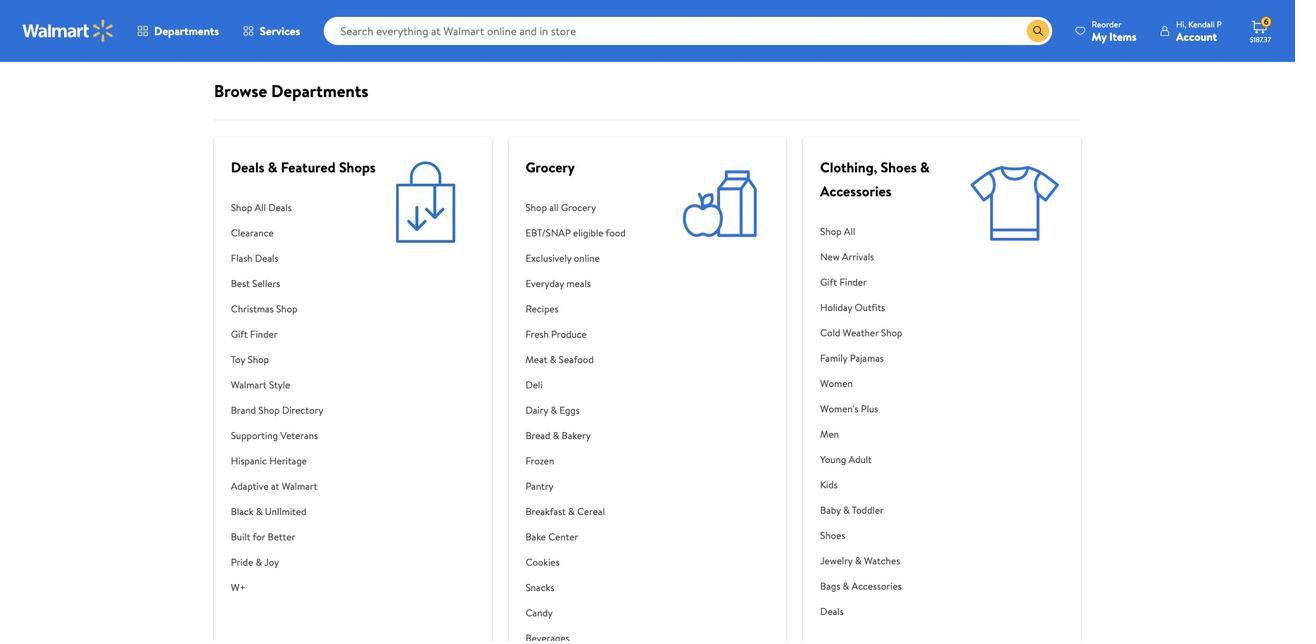 Task type: locate. For each thing, give the bounding box(es) containing it.
finder
[[840, 275, 867, 289], [250, 327, 278, 342]]

& inside bags & accessories link
[[843, 580, 850, 594]]

family pajamas link
[[821, 346, 966, 371]]

shop all grocery link
[[526, 195, 639, 220]]

gift finder link down christmas shop
[[231, 322, 376, 347]]

1 horizontal spatial finder
[[840, 275, 867, 289]]

& inside bread & bakery link
[[553, 429, 560, 443]]

6 $187.37
[[1251, 16, 1272, 44]]

deals & featured shops
[[231, 158, 376, 177]]

bake
[[526, 530, 546, 544]]

gift finder link up outfits
[[821, 270, 966, 295]]

accessories down clothing,
[[821, 182, 892, 201]]

all
[[255, 201, 266, 215], [844, 225, 856, 239]]

directory
[[282, 403, 323, 418]]

0 horizontal spatial walmart
[[231, 378, 267, 392]]

exclusively online
[[526, 251, 600, 265]]

eligible
[[573, 226, 604, 240]]

toddler
[[852, 503, 884, 518]]

baby & toddler
[[821, 503, 884, 518]]

bake center link
[[526, 525, 639, 550]]

pantry link
[[526, 474, 639, 499]]

0 vertical spatial shoes
[[881, 158, 917, 177]]

all up the new arrivals
[[844, 225, 856, 239]]

1 vertical spatial all
[[844, 225, 856, 239]]

gift finder for the top gift finder link
[[821, 275, 867, 289]]

0 horizontal spatial all
[[255, 201, 266, 215]]

deals up clearance link
[[268, 201, 292, 215]]

0 horizontal spatial finder
[[250, 327, 278, 342]]

& inside baby & toddler link
[[844, 503, 850, 518]]

1 vertical spatial gift finder link
[[231, 322, 376, 347]]

0 vertical spatial gift finder
[[821, 275, 867, 289]]

shoes right clothing,
[[881, 158, 917, 177]]

frozen
[[526, 454, 555, 468]]

all for clothing, shoes & accessories
[[844, 225, 856, 239]]

finder up holiday outfits
[[840, 275, 867, 289]]

gift down new on the right top
[[821, 275, 837, 289]]

Search search field
[[324, 17, 1053, 45]]

0 vertical spatial gift
[[821, 275, 837, 289]]

all inside 'link'
[[255, 201, 266, 215]]

adaptive at walmart
[[231, 480, 318, 494]]

& inside breakfast & cereal link
[[568, 505, 575, 519]]

baby
[[821, 503, 841, 518]]

departments
[[154, 23, 219, 39], [271, 79, 369, 103]]

1 horizontal spatial gift finder link
[[821, 270, 966, 295]]

toy shop link
[[231, 347, 376, 373]]

recipes link
[[526, 296, 639, 322]]

new arrivals link
[[821, 244, 966, 270]]

everyday meals link
[[526, 271, 639, 296]]

family
[[821, 351, 848, 365]]

clearance link
[[231, 220, 376, 246]]

shop all deals
[[231, 201, 292, 215]]

0 vertical spatial departments
[[154, 23, 219, 39]]

women's plus
[[821, 402, 879, 416]]

1 horizontal spatial gift
[[821, 275, 837, 289]]

gift
[[821, 275, 837, 289], [231, 327, 248, 342]]

& inside meat & seafood link
[[550, 353, 557, 367]]

black & unllmited
[[231, 505, 307, 519]]

1 vertical spatial departments
[[271, 79, 369, 103]]

grocery right all
[[561, 201, 596, 215]]

seafood
[[559, 353, 594, 367]]

pride
[[231, 556, 253, 570]]

& for meat & seafood
[[550, 353, 557, 367]]

& inside dairy & eggs link
[[551, 403, 557, 418]]

ebt/snap eligible food link
[[526, 220, 639, 246]]

hi,
[[1177, 18, 1187, 30]]

1 vertical spatial gift
[[231, 327, 248, 342]]

0 vertical spatial accessories
[[821, 182, 892, 201]]

deals up the shop all deals
[[231, 158, 265, 177]]

adaptive
[[231, 480, 269, 494]]

grocery
[[526, 158, 575, 177], [561, 201, 596, 215]]

holiday outfits link
[[821, 295, 966, 320]]

cookies
[[526, 556, 560, 570]]

0 horizontal spatial gift finder link
[[231, 322, 376, 347]]

1 horizontal spatial departments
[[271, 79, 369, 103]]

shop up clearance
[[231, 201, 252, 215]]

1 vertical spatial walmart
[[282, 480, 318, 494]]

deals down 'bags'
[[821, 605, 844, 619]]

accessories
[[821, 182, 892, 201], [852, 580, 902, 594]]

gift up toy on the bottom of page
[[231, 327, 248, 342]]

dairy
[[526, 403, 548, 418]]

1 vertical spatial accessories
[[852, 580, 902, 594]]

0 horizontal spatial gift
[[231, 327, 248, 342]]

all for deals & featured shops
[[255, 201, 266, 215]]

exclusively online link
[[526, 246, 639, 271]]

all up clearance
[[255, 201, 266, 215]]

for
[[253, 530, 265, 544]]

0 horizontal spatial gift finder
[[231, 327, 278, 342]]

shoes down the baby
[[821, 529, 846, 543]]

gift finder
[[821, 275, 867, 289], [231, 327, 278, 342]]

grocery up all
[[526, 158, 575, 177]]

gift finder down the new arrivals
[[821, 275, 867, 289]]

0 vertical spatial walmart
[[231, 378, 267, 392]]

browse
[[214, 79, 267, 103]]

accessories down "watches"
[[852, 580, 902, 594]]

& for breakfast & cereal
[[568, 505, 575, 519]]

items
[[1110, 29, 1137, 44]]

walmart down toy shop
[[231, 378, 267, 392]]

& inside pride & joy link
[[256, 556, 262, 570]]

& inside jewelry & watches link
[[855, 554, 862, 568]]

outfits
[[855, 301, 886, 315]]

1 horizontal spatial walmart
[[282, 480, 318, 494]]

christmas shop link
[[231, 296, 376, 322]]

& inside 'black & unllmited' link
[[256, 505, 263, 519]]

men
[[821, 427, 839, 442]]

w+
[[231, 581, 246, 595]]

walmart inside 'link'
[[282, 480, 318, 494]]

jewelry & watches
[[821, 554, 901, 568]]

6
[[1264, 16, 1269, 28]]

0 horizontal spatial departments
[[154, 23, 219, 39]]

0 horizontal spatial shoes
[[821, 529, 846, 543]]

0 vertical spatial finder
[[840, 275, 867, 289]]

1 vertical spatial finder
[[250, 327, 278, 342]]

walmart
[[231, 378, 267, 392], [282, 480, 318, 494]]

bags
[[821, 580, 841, 594]]

finder down christmas shop
[[250, 327, 278, 342]]

& for baby & toddler
[[844, 503, 850, 518]]

black
[[231, 505, 254, 519]]

gift for the top gift finder link
[[821, 275, 837, 289]]

fresh produce
[[526, 327, 587, 342]]

gift for the bottommost gift finder link
[[231, 327, 248, 342]]

ebt/snap
[[526, 226, 571, 240]]

all
[[550, 201, 559, 215]]

gift finder down christmas at top
[[231, 327, 278, 342]]

browse departments
[[214, 79, 369, 103]]

Walmart Site-Wide search field
[[324, 17, 1053, 45]]

1 vertical spatial gift finder
[[231, 327, 278, 342]]

shop all deals link
[[231, 195, 376, 220]]

walmart style link
[[231, 373, 376, 398]]

&
[[268, 158, 278, 177], [921, 158, 930, 177], [550, 353, 557, 367], [551, 403, 557, 418], [553, 429, 560, 443], [844, 503, 850, 518], [256, 505, 263, 519], [568, 505, 575, 519], [855, 554, 862, 568], [256, 556, 262, 570], [843, 580, 850, 594]]

deli
[[526, 378, 543, 392]]

bread & bakery
[[526, 429, 591, 443]]

kids link
[[821, 473, 966, 498]]

dairy & eggs link
[[526, 398, 639, 423]]

1 horizontal spatial shoes
[[881, 158, 917, 177]]

style
[[269, 378, 290, 392]]

1 horizontal spatial gift finder
[[821, 275, 867, 289]]

kids
[[821, 478, 838, 492]]

clearance
[[231, 226, 274, 240]]

baby & toddler link
[[821, 498, 966, 523]]

gift finder link
[[821, 270, 966, 295], [231, 322, 376, 347]]

everyday
[[526, 277, 564, 291]]

shop down best sellers link
[[276, 302, 298, 316]]

built for better
[[231, 530, 295, 544]]

1 horizontal spatial all
[[844, 225, 856, 239]]

deals inside 'link'
[[268, 201, 292, 215]]

walmart right at
[[282, 480, 318, 494]]

0 vertical spatial all
[[255, 201, 266, 215]]

clothing, shoes & accessories
[[821, 158, 930, 201]]



Task type: vqa. For each thing, say whether or not it's contained in the screenshot.
Men at the right of page
yes



Task type: describe. For each thing, give the bounding box(es) containing it.
pride & joy
[[231, 556, 279, 570]]

better
[[268, 530, 295, 544]]

shoes inside clothing, shoes & accessories
[[881, 158, 917, 177]]

shop right toy on the bottom of page
[[248, 353, 269, 367]]

heritage
[[269, 454, 307, 468]]

shop up new on the right top
[[821, 225, 842, 239]]

eggs
[[560, 403, 580, 418]]

& for deals & featured shops
[[268, 158, 278, 177]]

watches
[[864, 554, 901, 568]]

online
[[574, 251, 600, 265]]

& for pride & joy
[[256, 556, 262, 570]]

sellers
[[252, 277, 280, 291]]

account
[[1177, 29, 1218, 44]]

dairy & eggs
[[526, 403, 580, 418]]

produce
[[551, 327, 587, 342]]

unllmited
[[265, 505, 307, 519]]

1 vertical spatial grocery
[[561, 201, 596, 215]]

flash deals link
[[231, 246, 376, 271]]

candy
[[526, 606, 553, 620]]

veterans
[[281, 429, 318, 443]]

my
[[1092, 29, 1107, 44]]

shops
[[339, 158, 376, 177]]

new arrivals
[[821, 250, 875, 264]]

shop down holiday outfits link
[[882, 326, 903, 340]]

deals right the flash
[[255, 251, 279, 265]]

finder for the bottommost gift finder link
[[250, 327, 278, 342]]

& inside clothing, shoes & accessories
[[921, 158, 930, 177]]

exclusively
[[526, 251, 572, 265]]

finder for the top gift finder link
[[840, 275, 867, 289]]

0 vertical spatial grocery
[[526, 158, 575, 177]]

departments button
[[125, 14, 231, 48]]

hispanic heritage
[[231, 454, 307, 468]]

walmart style
[[231, 378, 290, 392]]

brand shop directory link
[[231, 398, 376, 423]]

new
[[821, 250, 840, 264]]

everyday meals
[[526, 277, 591, 291]]

built
[[231, 530, 251, 544]]

adaptive at walmart link
[[231, 474, 376, 499]]

bags & accessories link
[[821, 574, 966, 599]]

hispanic heritage link
[[231, 449, 376, 474]]

center
[[549, 530, 579, 544]]

search icon image
[[1033, 25, 1044, 37]]

brand
[[231, 403, 256, 418]]

clothing, shoes & accessories link
[[821, 158, 930, 201]]

& for jewelry & watches
[[855, 554, 862, 568]]

accessories inside clothing, shoes & accessories
[[821, 182, 892, 201]]

pajamas
[[850, 351, 884, 365]]

& for black & unllmited
[[256, 505, 263, 519]]

fresh
[[526, 327, 549, 342]]

breakfast & cereal link
[[526, 499, 639, 525]]

departments inside "dropdown button"
[[154, 23, 219, 39]]

deals link
[[821, 599, 966, 625]]

& for dairy & eggs
[[551, 403, 557, 418]]

food
[[606, 226, 626, 240]]

shop right brand
[[258, 403, 280, 418]]

christmas
[[231, 302, 274, 316]]

weather
[[843, 326, 879, 340]]

young
[[821, 453, 847, 467]]

shop left all
[[526, 201, 547, 215]]

built for better link
[[231, 525, 376, 550]]

women's
[[821, 402, 859, 416]]

w+ link
[[231, 575, 376, 601]]

meat & seafood
[[526, 353, 594, 367]]

clothing,
[[821, 158, 878, 177]]

joy
[[264, 556, 279, 570]]

breakfast
[[526, 505, 566, 519]]

bags & accessories
[[821, 580, 902, 594]]

grocery link
[[526, 158, 575, 177]]

fresh produce link
[[526, 322, 639, 347]]

cold
[[821, 326, 841, 340]]

best sellers link
[[231, 271, 376, 296]]

walmart image
[[23, 20, 114, 42]]

pantry
[[526, 480, 554, 494]]

best sellers
[[231, 277, 280, 291]]

0 vertical spatial gift finder link
[[821, 270, 966, 295]]

shoes link
[[821, 523, 966, 549]]

meat
[[526, 353, 548, 367]]

meals
[[567, 277, 591, 291]]

1 vertical spatial shoes
[[821, 529, 846, 543]]

hispanic
[[231, 454, 267, 468]]

meat & seafood link
[[526, 347, 639, 373]]

brand shop directory
[[231, 403, 323, 418]]

bakery
[[562, 429, 591, 443]]

& for bags & accessories
[[843, 580, 850, 594]]

black & unllmited link
[[231, 499, 376, 525]]

featured
[[281, 158, 336, 177]]

pride & joy link
[[231, 550, 376, 575]]

recipes
[[526, 302, 559, 316]]

shop inside 'link'
[[231, 201, 252, 215]]

women's plus link
[[821, 396, 966, 422]]

hi, kendall p account
[[1177, 18, 1222, 44]]

gift finder for the bottommost gift finder link
[[231, 327, 278, 342]]

p
[[1217, 18, 1222, 30]]

reorder my items
[[1092, 18, 1137, 44]]

family pajamas
[[821, 351, 884, 365]]

breakfast & cereal
[[526, 505, 605, 519]]

bread
[[526, 429, 551, 443]]

jewelry
[[821, 554, 853, 568]]

services
[[260, 23, 300, 39]]

best
[[231, 277, 250, 291]]

cold weather shop
[[821, 326, 903, 340]]

& for bread & bakery
[[553, 429, 560, 443]]

cookies link
[[526, 550, 639, 575]]

christmas shop
[[231, 302, 298, 316]]



